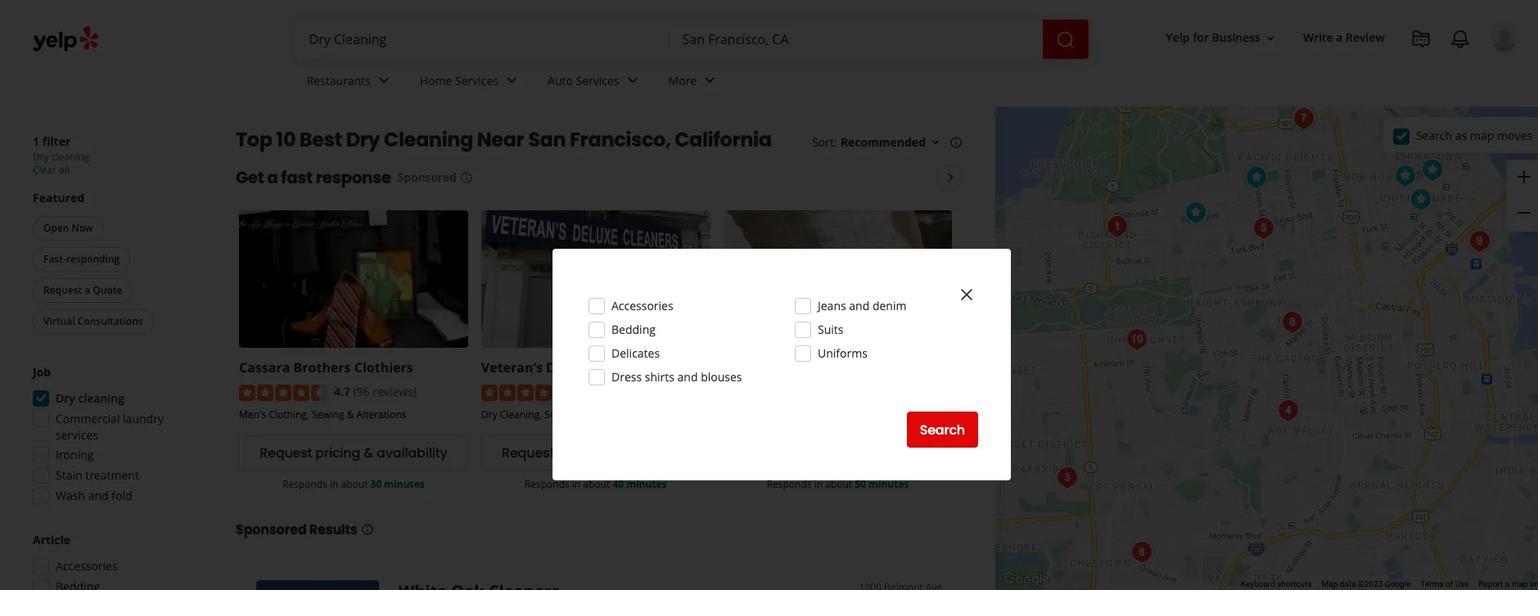 Task type: vqa. For each thing, say whether or not it's contained in the screenshot.
and in group
yes



Task type: describe. For each thing, give the bounding box(es) containing it.
write
[[1303, 30, 1334, 45]]

a for write
[[1337, 30, 1343, 45]]

auto
[[548, 73, 573, 88]]

job
[[33, 364, 51, 380]]

seymour's fashions custom tailors image
[[1417, 154, 1449, 187]]

deluxe
[[546, 359, 592, 377]]

search for search as map moves
[[1416, 127, 1453, 143]]

cassara brothers clothiers link
[[239, 359, 413, 377]]

uniforms
[[818, 346, 868, 361]]

accessories inside group
[[56, 558, 118, 574]]

services
[[56, 427, 98, 443]]

quote
[[93, 283, 122, 297]]

alterations for cleaners
[[589, 408, 639, 422]]

deluxe cleaners image
[[1288, 102, 1321, 135]]

auto services
[[548, 73, 619, 88]]

aleksandrad
[[724, 359, 807, 377]]

delicates
[[612, 346, 660, 361]]

3 request pricing & availability from the left
[[744, 444, 932, 463]]

& down 4.6
[[580, 408, 587, 422]]

10
[[276, 126, 296, 153]]

use
[[1456, 580, 1469, 589]]

minutes for cassara brothers clothiers
[[384, 478, 425, 492]]

16 chevron down v2 image
[[1264, 32, 1277, 45]]

cleaners
[[595, 359, 652, 377]]

commercial
[[56, 411, 120, 427]]

next image
[[941, 168, 961, 188]]

dress shirts and blouses
[[612, 369, 742, 385]]

virtual consultations button
[[33, 310, 154, 334]]

a for request
[[85, 283, 90, 297]]

request pricing & availability for cleaners
[[502, 444, 690, 463]]

projects image
[[1412, 29, 1431, 49]]

group containing job
[[28, 364, 203, 509]]

data
[[1340, 580, 1356, 589]]

search as map moves
[[1416, 127, 1533, 143]]

home services
[[420, 73, 499, 88]]

4.7
[[334, 384, 350, 400]]

0 horizontal spatial 16 info v2 image
[[361, 523, 374, 537]]

3 minutes from the left
[[869, 478, 909, 492]]

about for clothiers
[[341, 478, 368, 492]]

map for err
[[1512, 580, 1528, 589]]

more
[[669, 73, 697, 88]]

virtual
[[43, 314, 75, 328]]

responds in about 40 minutes
[[525, 478, 667, 492]]

moves
[[1498, 127, 1533, 143]]

selena judy bridal image
[[1405, 183, 1438, 216]]

more link
[[655, 59, 733, 106]]

24 chevron down v2 image for auto services
[[623, 71, 642, 90]]

cleaning inside 1 filter dry cleaning clear all
[[51, 150, 90, 164]]

ironing
[[56, 447, 94, 463]]

pricing for deluxe
[[558, 444, 603, 463]]

restaurants
[[307, 73, 371, 88]]

fast
[[281, 166, 313, 189]]

services for home services
[[455, 73, 499, 88]]

all seasons cleaners image
[[1051, 462, 1084, 495]]

4.7 (96 reviews)
[[334, 384, 417, 400]]

dry inside group
[[56, 391, 75, 406]]

group containing article
[[28, 532, 203, 590]]

for
[[1193, 30, 1209, 45]]

close image
[[957, 285, 977, 304]]

dry up response
[[346, 126, 380, 153]]

responds for deluxe
[[525, 478, 570, 492]]

availability for clothiers
[[377, 444, 448, 463]]

3 in from the left
[[814, 478, 823, 492]]

©2023
[[1358, 580, 1383, 589]]

laundry
[[123, 411, 164, 427]]

featured
[[33, 190, 84, 206]]

denim
[[873, 298, 907, 314]]

and inside group
[[88, 488, 109, 504]]

stain
[[56, 468, 82, 483]]

men's clothing, sewing & alterations
[[239, 408, 406, 422]]

divisadero heights cleaner image
[[1248, 212, 1281, 245]]

terms of use
[[1421, 580, 1469, 589]]

cleaning
[[384, 126, 473, 153]]

restaurants link
[[294, 59, 407, 106]]

cassara
[[239, 359, 290, 377]]

1
[[33, 133, 39, 149]]

4.6 (60 reviews)
[[576, 384, 659, 400]]

request a quote button
[[33, 278, 133, 303]]

30
[[371, 478, 382, 492]]

ocean dry cleaning image
[[1126, 536, 1159, 569]]

40
[[613, 478, 624, 492]]

sewing for brothers
[[312, 408, 344, 422]]

request pricing & availability button for cleaners
[[481, 435, 710, 471]]

fast-
[[43, 252, 66, 266]]

men's
[[239, 408, 266, 422]]

dry left cleaning,
[[481, 408, 497, 422]]

veteran's deluxe cleaners link
[[481, 359, 652, 377]]

shortcuts
[[1277, 580, 1312, 589]]

24 chevron down v2 image for more
[[700, 71, 720, 90]]

wash
[[56, 488, 85, 504]]

top
[[236, 126, 272, 153]]

and right shirts
[[678, 369, 698, 385]]

stain treatment
[[56, 468, 139, 483]]

a for report
[[1506, 580, 1510, 589]]

sewing for deluxe
[[545, 408, 577, 422]]

open
[[43, 221, 69, 235]]

design
[[893, 359, 937, 377]]

veteran's deluxe cleaners
[[481, 359, 652, 377]]

3 request pricing & availability button from the left
[[724, 435, 953, 471]]

(96
[[353, 384, 370, 400]]

sunset laundry & cleaner image
[[1121, 323, 1154, 356]]

jeans
[[818, 298, 846, 314]]

open now
[[43, 221, 93, 235]]

san
[[528, 126, 566, 153]]

featured group
[[29, 190, 203, 337]]

response
[[316, 166, 391, 189]]

in for brothers
[[330, 478, 338, 492]]

search for search
[[920, 420, 965, 439]]

(60
[[596, 384, 612, 400]]

review
[[1346, 30, 1385, 45]]

clothiers
[[354, 359, 413, 377]]

aleksandrad fashion and design
[[724, 359, 937, 377]]

yelp for business button
[[1160, 23, 1284, 53]]

toni cleaners image
[[1277, 306, 1309, 339]]

sponsored results
[[236, 521, 357, 540]]

responds in about 50 minutes
[[767, 478, 909, 492]]

veteran's
[[481, 359, 543, 377]]

& for request pricing & availability 'button' for clothiers
[[364, 444, 373, 463]]



Task type: locate. For each thing, give the bounding box(es) containing it.
2 horizontal spatial availability
[[861, 444, 932, 463]]

clear
[[33, 163, 56, 177]]

0 vertical spatial accessories
[[612, 298, 674, 314]]

0 horizontal spatial reviews)
[[373, 384, 417, 400]]

1 horizontal spatial about
[[583, 478, 610, 492]]

responds in about 30 minutes
[[282, 478, 425, 492]]

about
[[341, 478, 368, 492], [583, 478, 610, 492], [825, 478, 852, 492]]

dry up commercial
[[56, 391, 75, 406]]

1 request pricing & availability from the left
[[260, 444, 448, 463]]

2 horizontal spatial pricing
[[800, 444, 845, 463]]

3 pricing from the left
[[800, 444, 845, 463]]

sewing down 4.6
[[545, 408, 577, 422]]

request pricing & availability button up the responds in about 30 minutes
[[239, 435, 468, 471]]

a right get
[[267, 166, 278, 189]]

alterations for clothiers
[[357, 408, 406, 422]]

& for cleaners request pricing & availability 'button'
[[606, 444, 616, 463]]

24 chevron down v2 image right auto services at the top
[[623, 71, 642, 90]]

0 vertical spatial map
[[1471, 127, 1495, 143]]

1 vertical spatial sponsored
[[236, 521, 307, 540]]

2 24 chevron down v2 image from the left
[[502, 71, 522, 90]]

0 vertical spatial 16 info v2 image
[[460, 171, 473, 184]]

jeans and denim
[[818, 298, 907, 314]]

auto services link
[[535, 59, 655, 106]]

fashion
[[811, 359, 862, 377]]

& up 40
[[606, 444, 616, 463]]

search down design
[[920, 420, 965, 439]]

sewing
[[312, 408, 344, 422], [545, 408, 577, 422]]

search
[[1416, 127, 1453, 143], [920, 420, 965, 439]]

None search field
[[296, 20, 1092, 59]]

& up 50
[[848, 444, 858, 463]]

and left design
[[865, 359, 890, 377]]

& down 4.7
[[347, 408, 354, 422]]

2 horizontal spatial responds
[[767, 478, 812, 492]]

cleaning,
[[500, 408, 542, 422]]

responds for brothers
[[282, 478, 327, 492]]

in left 40
[[572, 478, 581, 492]]

16 info v2 image
[[460, 171, 473, 184], [361, 523, 374, 537]]

0 horizontal spatial request pricing & availability button
[[239, 435, 468, 471]]

0 horizontal spatial sponsored
[[236, 521, 307, 540]]

about left 40
[[583, 478, 610, 492]]

1 minutes from the left
[[384, 478, 425, 492]]

1 in from the left
[[330, 478, 338, 492]]

pricing up the responds in about 30 minutes
[[315, 444, 360, 463]]

0 horizontal spatial services
[[455, 73, 499, 88]]

zoom in image
[[1515, 167, 1534, 186]]

a inside request a quote button
[[85, 283, 90, 297]]

request pricing & availability for clothiers
[[260, 444, 448, 463]]

1 vertical spatial map
[[1512, 580, 1528, 589]]

1 24 chevron down v2 image from the left
[[374, 71, 394, 90]]

0 horizontal spatial in
[[330, 478, 338, 492]]

fast-responding
[[43, 252, 120, 266]]

accessories down the article
[[56, 558, 118, 574]]

in left 50
[[814, 478, 823, 492]]

request pricing & availability
[[260, 444, 448, 463], [502, 444, 690, 463], [744, 444, 932, 463]]

mulberrys garment care image
[[1464, 225, 1497, 258], [1464, 225, 1497, 258]]

in for deluxe
[[572, 478, 581, 492]]

sea breeze cleaners image
[[1272, 395, 1305, 427]]

24 chevron down v2 image left auto
[[502, 71, 522, 90]]

2 horizontal spatial request pricing & availability
[[744, 444, 932, 463]]

16 info v2 image right results
[[361, 523, 374, 537]]

1 horizontal spatial reviews)
[[615, 384, 659, 400]]

now
[[72, 221, 93, 235]]

0 horizontal spatial map
[[1471, 127, 1495, 143]]

a for get
[[267, 166, 278, 189]]

about left 30
[[341, 478, 368, 492]]

map left err
[[1512, 580, 1528, 589]]

search button
[[907, 412, 978, 448]]

1 horizontal spatial map
[[1512, 580, 1528, 589]]

0 horizontal spatial accessories
[[56, 558, 118, 574]]

francisco,
[[570, 126, 671, 153]]

a right "report"
[[1506, 580, 1510, 589]]

0 horizontal spatial request pricing & availability
[[260, 444, 448, 463]]

open now button
[[33, 216, 104, 241]]

a left the quote
[[85, 283, 90, 297]]

search image
[[1056, 30, 1076, 50]]

1 horizontal spatial pricing
[[558, 444, 603, 463]]

request pricing & availability button
[[239, 435, 468, 471], [481, 435, 710, 471], [724, 435, 953, 471]]

blouses
[[701, 369, 742, 385]]

0 horizontal spatial search
[[920, 420, 965, 439]]

2 request pricing & availability from the left
[[502, 444, 690, 463]]

cleaning
[[51, 150, 90, 164], [78, 391, 124, 406]]

2 alterations from the left
[[589, 408, 639, 422]]

2 vertical spatial group
[[28, 532, 203, 590]]

24 chevron down v2 image inside auto services link
[[623, 71, 642, 90]]

services inside home services link
[[455, 73, 499, 88]]

keyboard shortcuts button
[[1241, 579, 1312, 590]]

1 horizontal spatial accessories
[[612, 298, 674, 314]]

all
[[59, 163, 69, 177]]

request pricing & availability up the responds in about 50 minutes
[[744, 444, 932, 463]]

treatment
[[85, 468, 139, 483]]

1 horizontal spatial in
[[572, 478, 581, 492]]

1 horizontal spatial 16 info v2 image
[[460, 171, 473, 184]]

24 chevron down v2 image inside restaurants link
[[374, 71, 394, 90]]

1 horizontal spatial request pricing & availability
[[502, 444, 690, 463]]

availability up 50
[[861, 444, 932, 463]]

0 horizontal spatial sewing
[[312, 408, 344, 422]]

in left 30
[[330, 478, 338, 492]]

alterations down 4.7 (96 reviews)
[[357, 408, 406, 422]]

3 24 chevron down v2 image from the left
[[623, 71, 642, 90]]

0 vertical spatial search
[[1416, 127, 1453, 143]]

business categories element
[[294, 59, 1520, 106]]

near
[[477, 126, 524, 153]]

2 reviews) from the left
[[615, 384, 659, 400]]

results
[[309, 521, 357, 540]]

pricing up the responds in about 50 minutes
[[800, 444, 845, 463]]

1 vertical spatial accessories
[[56, 558, 118, 574]]

fast-responding button
[[33, 247, 130, 272]]

1 vertical spatial 16 info v2 image
[[361, 523, 374, 537]]

clothing,
[[269, 408, 309, 422]]

cleaning up commercial
[[78, 391, 124, 406]]

california
[[675, 126, 772, 153]]

1 horizontal spatial alterations
[[589, 408, 639, 422]]

get
[[236, 166, 264, 189]]

0 horizontal spatial responds
[[282, 478, 327, 492]]

zoom out image
[[1515, 203, 1534, 223]]

suits
[[818, 322, 844, 337]]

about left 50
[[825, 478, 852, 492]]

cleaning down filter
[[51, 150, 90, 164]]

24 chevron down v2 image for restaurants
[[374, 71, 394, 90]]

2 about from the left
[[583, 478, 610, 492]]

map data ©2023 google
[[1322, 580, 1411, 589]]

1 horizontal spatial availability
[[619, 444, 690, 463]]

1 horizontal spatial minutes
[[627, 478, 667, 492]]

request pricing & availability button for clothiers
[[239, 435, 468, 471]]

3 about from the left
[[825, 478, 852, 492]]

commercial laundry services
[[56, 411, 164, 443]]

2 horizontal spatial minutes
[[869, 478, 909, 492]]

1 pricing from the left
[[315, 444, 360, 463]]

24 chevron down v2 image inside more link
[[700, 71, 720, 90]]

availability up 30
[[377, 444, 448, 463]]

minutes right 50
[[869, 478, 909, 492]]

request a quote
[[43, 283, 122, 297]]

search dialog
[[0, 0, 1539, 590]]

2 request pricing & availability button from the left
[[481, 435, 710, 471]]

minutes right 30
[[384, 478, 425, 492]]

sponsored down cleaning
[[398, 169, 457, 185]]

services
[[455, 73, 499, 88], [576, 73, 619, 88]]

aleksandrad fashion and design image
[[1180, 197, 1213, 229]]

map
[[1322, 580, 1338, 589]]

google
[[1385, 580, 1411, 589]]

sponsored
[[398, 169, 457, 185], [236, 521, 307, 540]]

responds down the dry cleaning, sewing & alterations
[[525, 478, 570, 492]]

services right auto
[[576, 73, 619, 88]]

1 request pricing & availability button from the left
[[239, 435, 468, 471]]

pricing for brothers
[[315, 444, 360, 463]]

2 sewing from the left
[[545, 408, 577, 422]]

2 pricing from the left
[[558, 444, 603, 463]]

& for first request pricing & availability 'button' from the right
[[848, 444, 858, 463]]

24 chevron down v2 image right "restaurants"
[[374, 71, 394, 90]]

0 horizontal spatial availability
[[377, 444, 448, 463]]

50
[[855, 478, 866, 492]]

1 reviews) from the left
[[373, 384, 417, 400]]

2 horizontal spatial in
[[814, 478, 823, 492]]

1 horizontal spatial sponsored
[[398, 169, 457, 185]]

yelp
[[1166, 30, 1190, 45]]

cassara brothers clothiers
[[239, 359, 413, 377]]

0 vertical spatial cleaning
[[51, 150, 90, 164]]

1 responds from the left
[[282, 478, 327, 492]]

reviews) down cleaners
[[615, 384, 659, 400]]

1 horizontal spatial sewing
[[545, 408, 577, 422]]

4 24 chevron down v2 image from the left
[[700, 71, 720, 90]]

request inside button
[[43, 283, 82, 297]]

1 vertical spatial group
[[28, 364, 203, 509]]

request pricing & availability up the responds in about 30 minutes
[[260, 444, 448, 463]]

cleaning inside group
[[78, 391, 124, 406]]

0 vertical spatial sponsored
[[398, 169, 457, 185]]

request pricing & availability up responds in about 40 minutes
[[502, 444, 690, 463]]

0 horizontal spatial alterations
[[357, 408, 406, 422]]

accessories inside search "dialog"
[[612, 298, 674, 314]]

1 vertical spatial search
[[920, 420, 965, 439]]

shirts
[[645, 369, 675, 385]]

1 about from the left
[[341, 478, 368, 492]]

search left as
[[1416, 127, 1453, 143]]

yelp for business
[[1166, 30, 1261, 45]]

group
[[1507, 160, 1539, 232], [28, 364, 203, 509], [28, 532, 203, 590]]

pricing up responds in about 40 minutes
[[558, 444, 603, 463]]

1 horizontal spatial responds
[[525, 478, 570, 492]]

dry down 1
[[33, 150, 49, 164]]

request down clothing,
[[260, 444, 312, 463]]

a inside write a review link
[[1337, 30, 1343, 45]]

novella bridal image
[[1390, 160, 1422, 192]]

map region
[[882, 0, 1539, 590]]

request up the responds in about 50 minutes
[[744, 444, 797, 463]]

1 vertical spatial cleaning
[[78, 391, 124, 406]]

map
[[1471, 127, 1495, 143], [1512, 580, 1528, 589]]

reviews)
[[373, 384, 417, 400], [615, 384, 659, 400]]

1 sewing from the left
[[312, 408, 344, 422]]

minutes right 40
[[627, 478, 667, 492]]

0 horizontal spatial minutes
[[384, 478, 425, 492]]

2 minutes from the left
[[627, 478, 667, 492]]

1 services from the left
[[455, 73, 499, 88]]

terms
[[1421, 580, 1444, 589]]

16 info v2 image
[[950, 136, 963, 149]]

accessories
[[612, 298, 674, 314], [56, 558, 118, 574]]

request down cleaning,
[[502, 444, 554, 463]]

request up virtual
[[43, 283, 82, 297]]

2 services from the left
[[576, 73, 619, 88]]

availability up 40
[[619, 444, 690, 463]]

bedding
[[612, 322, 656, 337]]

get a fast response
[[236, 166, 391, 189]]

sort:
[[812, 134, 837, 150]]

sponsored left results
[[236, 521, 307, 540]]

availability
[[377, 444, 448, 463], [619, 444, 690, 463], [861, 444, 932, 463]]

2 responds from the left
[[525, 478, 570, 492]]

and right "jeans"
[[849, 298, 870, 314]]

dress
[[612, 369, 642, 385]]

dry inside 1 filter dry cleaning clear all
[[33, 150, 49, 164]]

dry cleaning, sewing & alterations
[[481, 408, 639, 422]]

accessories up bedding
[[612, 298, 674, 314]]

wash and fold
[[56, 488, 132, 504]]

virtual consultations
[[43, 314, 143, 328]]

services for auto services
[[576, 73, 619, 88]]

of
[[1446, 580, 1454, 589]]

reviews) for veteran's deluxe cleaners
[[615, 384, 659, 400]]

search inside button
[[920, 420, 965, 439]]

alterations down 4.6 (60 reviews)
[[589, 408, 639, 422]]

responds left 50
[[767, 478, 812, 492]]

2 in from the left
[[572, 478, 581, 492]]

minutes for veteran's deluxe cleaners
[[627, 478, 667, 492]]

about for cleaners
[[583, 478, 610, 492]]

4.6 star rating image
[[481, 385, 570, 402]]

and down stain treatment
[[88, 488, 109, 504]]

2 availability from the left
[[619, 444, 690, 463]]

1 filter dry cleaning clear all
[[33, 133, 90, 177]]

&
[[347, 408, 354, 422], [580, 408, 587, 422], [364, 444, 373, 463], [606, 444, 616, 463], [848, 444, 858, 463]]

16 info v2 image down "top 10 best dry cleaning near san francisco, california"
[[460, 171, 473, 184]]

aleksandrad fashion and design link
[[724, 359, 937, 377]]

request pricing & availability button up the responds in about 50 minutes
[[724, 435, 953, 471]]

availability for cleaners
[[619, 444, 690, 463]]

0 horizontal spatial pricing
[[315, 444, 360, 463]]

sewing down 4.7
[[312, 408, 344, 422]]

24 chevron down v2 image for home services
[[502, 71, 522, 90]]

1 alterations from the left
[[357, 408, 406, 422]]

user actions element
[[1153, 20, 1539, 121]]

veteran's deluxe cleaners image
[[1240, 161, 1273, 194], [1240, 161, 1273, 194]]

pricing
[[315, 444, 360, 463], [558, 444, 603, 463], [800, 444, 845, 463]]

article
[[33, 532, 71, 548]]

fold
[[112, 488, 132, 504]]

map for moves
[[1471, 127, 1495, 143]]

notifications image
[[1451, 29, 1471, 49]]

2 horizontal spatial request pricing & availability button
[[724, 435, 953, 471]]

reviews) for cassara brothers clothiers
[[373, 384, 417, 400]]

1 horizontal spatial services
[[576, 73, 619, 88]]

3 availability from the left
[[861, 444, 932, 463]]

terms of use link
[[1421, 580, 1469, 589]]

& up 30
[[364, 444, 373, 463]]

write a review link
[[1297, 23, 1392, 53]]

as
[[1456, 127, 1468, 143]]

services inside auto services link
[[576, 73, 619, 88]]

a right write
[[1337, 30, 1343, 45]]

business
[[1212, 30, 1261, 45]]

services right home
[[455, 73, 499, 88]]

1 horizontal spatial request pricing & availability button
[[481, 435, 710, 471]]

report
[[1479, 580, 1504, 589]]

and
[[849, 298, 870, 314], [865, 359, 890, 377], [678, 369, 698, 385], [88, 488, 109, 504]]

24 chevron down v2 image inside home services link
[[502, 71, 522, 90]]

sonia's cleaners image
[[1101, 210, 1134, 243], [1101, 210, 1134, 243]]

report a map err
[[1479, 580, 1539, 589]]

24 chevron down v2 image right 'more'
[[700, 71, 720, 90]]

0 horizontal spatial about
[[341, 478, 368, 492]]

2 horizontal spatial about
[[825, 478, 852, 492]]

sponsored for sponsored
[[398, 169, 457, 185]]

google image
[[1000, 569, 1054, 590]]

sponsored for sponsored results
[[236, 521, 307, 540]]

0 vertical spatial group
[[1507, 160, 1539, 232]]

reviews) down clothiers
[[373, 384, 417, 400]]

24 chevron down v2 image
[[374, 71, 394, 90], [502, 71, 522, 90], [623, 71, 642, 90], [700, 71, 720, 90]]

1 availability from the left
[[377, 444, 448, 463]]

responds up sponsored results
[[282, 478, 327, 492]]

1 horizontal spatial search
[[1416, 127, 1453, 143]]

home
[[420, 73, 452, 88]]

previous image
[[903, 168, 923, 188]]

home services link
[[407, 59, 535, 106]]

map right as
[[1471, 127, 1495, 143]]

request pricing & availability button up responds in about 40 minutes
[[481, 435, 710, 471]]

3 responds from the left
[[767, 478, 812, 492]]

4.7 star rating image
[[239, 385, 328, 402]]



